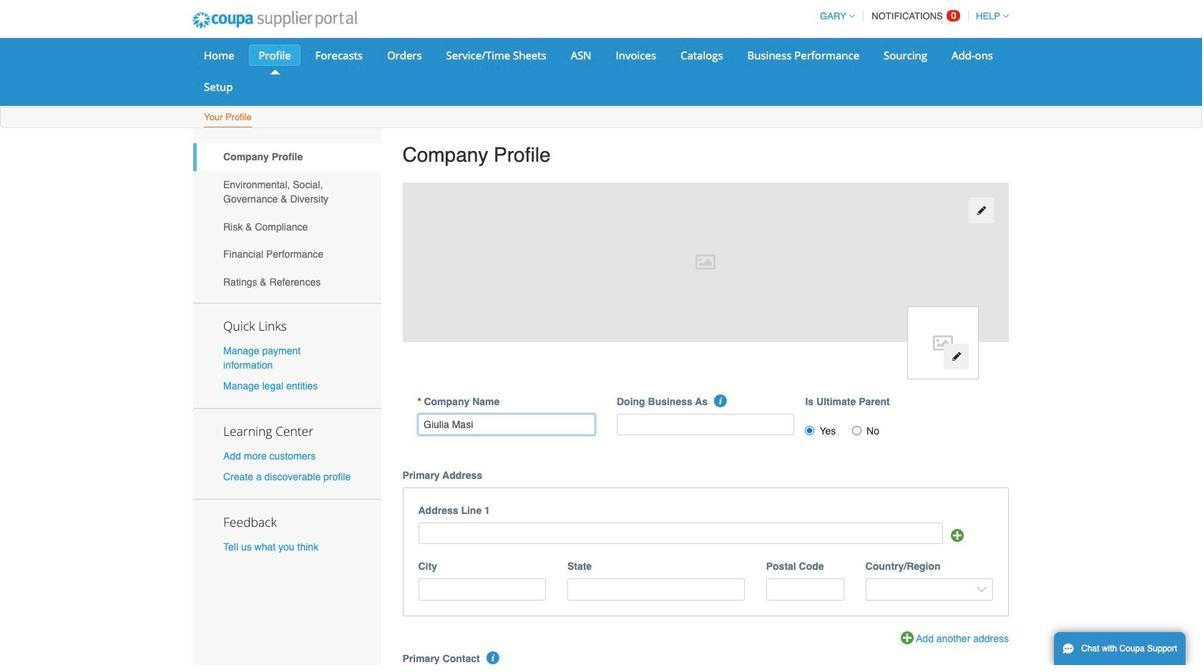 Task type: vqa. For each thing, say whether or not it's contained in the screenshot.
Additional Information "ICON" to the left
yes



Task type: describe. For each thing, give the bounding box(es) containing it.
add image
[[951, 529, 964, 542]]

background image
[[403, 182, 1010, 342]]

logo image
[[908, 306, 979, 379]]

additional information image
[[487, 652, 500, 665]]



Task type: locate. For each thing, give the bounding box(es) containing it.
None radio
[[806, 426, 815, 435], [853, 426, 862, 435], [806, 426, 815, 435], [853, 426, 862, 435]]

change image image
[[977, 206, 987, 216], [952, 352, 962, 362]]

1 horizontal spatial change image image
[[977, 206, 987, 216]]

change image image for background image
[[977, 206, 987, 216]]

additional information image
[[715, 394, 728, 407]]

navigation
[[814, 2, 1010, 30]]

coupa supplier portal image
[[183, 2, 367, 38]]

None text field
[[767, 579, 845, 600]]

None text field
[[418, 414, 596, 435], [617, 414, 795, 435], [418, 522, 944, 544], [418, 579, 546, 600], [568, 579, 745, 600], [418, 414, 596, 435], [617, 414, 795, 435], [418, 522, 944, 544], [418, 579, 546, 600], [568, 579, 745, 600]]

change image image for logo
[[952, 352, 962, 362]]

0 horizontal spatial change image image
[[952, 352, 962, 362]]

1 vertical spatial change image image
[[952, 352, 962, 362]]

0 vertical spatial change image image
[[977, 206, 987, 216]]



